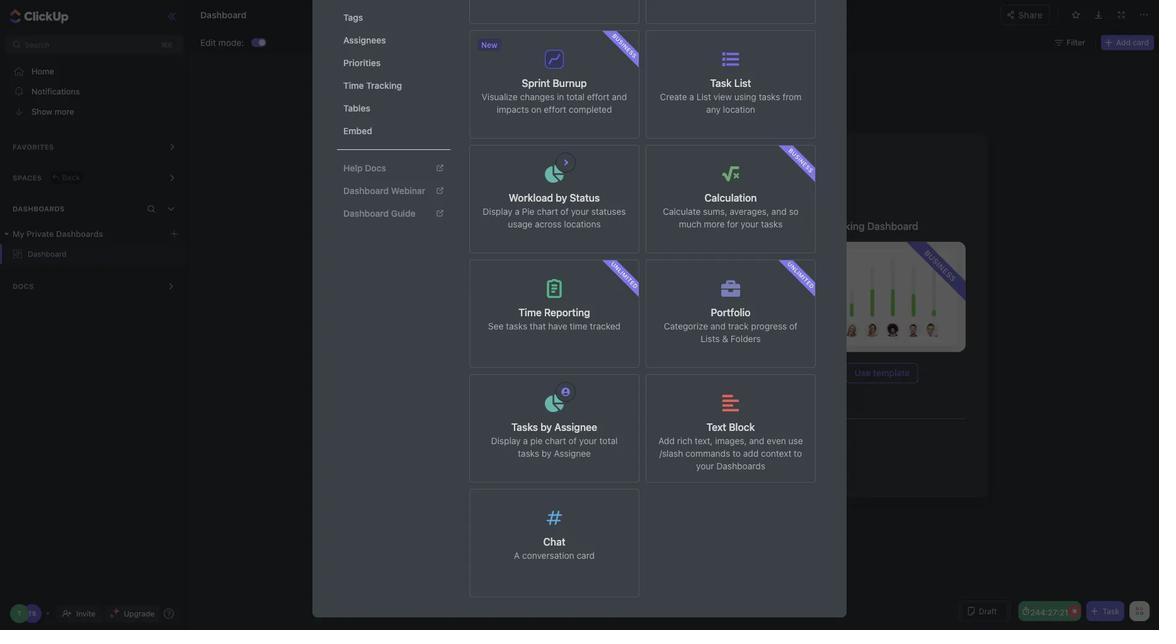 Task type: describe. For each thing, give the bounding box(es) containing it.
and inside calculation calculate sums, averages, and so much more for your tasks
[[772, 206, 787, 217]]

home link
[[0, 61, 188, 81]]

much
[[679, 219, 702, 229]]

conversation
[[522, 550, 575, 561]]

portfolio
[[711, 307, 751, 319]]

guide
[[391, 208, 416, 219]]

any
[[707, 104, 721, 115]]

use for simple
[[437, 368, 453, 378]]

0 horizontal spatial custom
[[587, 186, 617, 196]]

block
[[729, 421, 755, 433]]

mode:
[[218, 37, 244, 48]]

dashboard guide
[[343, 208, 416, 219]]

chat
[[544, 536, 566, 548]]

your inside workload by status display a pie chart of your statuses usage across locations
[[571, 206, 589, 217]]

status
[[570, 192, 600, 204]]

docs inside sidebar navigation
[[13, 282, 34, 291]]

⌘k
[[161, 40, 173, 49]]

2 vertical spatial by
[[542, 448, 552, 459]]

help
[[343, 163, 363, 173]]

burnup
[[553, 77, 587, 89]]

0 vertical spatial reporting
[[590, 220, 636, 232]]

show
[[32, 107, 52, 116]]

dashboards inside text block add rich text, images, and even use /slash commands to add context to your dashboards
[[717, 461, 766, 471]]

use template for reporting dashboard
[[646, 368, 701, 378]]

sprint burnup visualize changes in total effort and impacts on effort completed
[[482, 77, 627, 115]]

card inside chat a conversation card
[[577, 550, 595, 561]]

reporting dashboard image
[[590, 242, 757, 352]]

invite
[[76, 609, 96, 618]]

13,
[[1013, 6, 1024, 15]]

time tracking
[[343, 80, 402, 91]]

am
[[1081, 6, 1092, 15]]

needs.
[[733, 186, 760, 196]]

share button
[[1001, 5, 1051, 25]]

sums,
[[703, 206, 728, 217]]

and inside sprint burnup visualize changes in total effort and impacts on effort completed
[[612, 92, 627, 102]]

create inside the task list create a list view using tasks from any location
[[660, 92, 687, 102]]

images,
[[715, 436, 747, 446]]

commands
[[686, 448, 731, 459]]

use for reporting
[[646, 368, 662, 378]]

home
[[32, 66, 54, 76]]

started
[[398, 186, 427, 196]]

dashboards
[[56, 229, 103, 239]]

of for status
[[561, 206, 569, 217]]

search
[[25, 40, 49, 49]]

use template button for reporting dashboard
[[638, 363, 710, 383]]

card inside button
[[1133, 38, 1150, 47]]

use template button for simple dashboard
[[429, 363, 501, 383]]

to for block
[[733, 448, 741, 459]]

a right with on the left top of page
[[449, 186, 454, 196]]

/slash
[[660, 448, 683, 459]]

1 horizontal spatial list
[[735, 77, 752, 89]]

locations
[[564, 219, 601, 229]]

by for workload
[[556, 192, 567, 204]]

visualize
[[482, 92, 518, 102]]

dashboard inside button
[[694, 454, 746, 466]]

time for time tracking
[[343, 80, 364, 91]]

my
[[13, 229, 24, 239]]

averages,
[[730, 206, 769, 217]]

display for workload by status
[[483, 206, 513, 217]]

even
[[767, 436, 786, 446]]

by for tasks
[[541, 421, 552, 433]]

get
[[381, 186, 396, 196]]

time
[[570, 321, 588, 331]]

help docs link
[[337, 157, 451, 180]]

your inside text block add rich text, images, and even use /slash commands to add context to your dashboards
[[696, 461, 714, 471]]

on
[[532, 104, 542, 115]]

&
[[722, 334, 729, 344]]

and inside "portfolio categorize and track progress of lists & folders"
[[711, 321, 726, 331]]

0 vertical spatial effort
[[587, 92, 610, 102]]

for
[[727, 219, 739, 229]]

tags
[[343, 12, 363, 23]]

exact
[[708, 186, 730, 196]]

display for tasks by assignee
[[491, 436, 521, 446]]

back
[[62, 173, 80, 182]]

view
[[714, 92, 732, 102]]

add card
[[1117, 38, 1150, 47]]

create a dashboard
[[381, 157, 521, 175]]

tasks by assignee display a pie chart of your total tasks by assignee
[[491, 421, 618, 459]]

fit
[[677, 186, 685, 196]]

add
[[744, 448, 759, 459]]

progress
[[751, 321, 787, 331]]

text block add rich text, images, and even use /slash commands to add context to your dashboards
[[659, 421, 803, 471]]

portfolio categorize and track progress of lists & folders
[[664, 307, 798, 344]]

a
[[514, 550, 520, 561]]

task for task
[[1103, 607, 1120, 616]]

chat a conversation card
[[514, 536, 595, 561]]

create custom dashboard
[[623, 454, 746, 466]]

chart for workload
[[537, 206, 558, 217]]

workload by status display a pie chart of your statuses usage across locations
[[483, 192, 626, 229]]

0 vertical spatial assignee
[[555, 421, 598, 433]]

10:10
[[1058, 6, 1078, 15]]

categorize
[[664, 321, 708, 331]]

time tracking dashboard image
[[799, 242, 966, 352]]

lists
[[701, 334, 720, 344]]

simple
[[381, 220, 413, 232]]

2023
[[1026, 6, 1046, 15]]

dashboard webinar link
[[337, 180, 451, 202]]

template for reporting dashboard
[[665, 368, 701, 378]]

notifications link
[[0, 81, 188, 101]]

use template for simple dashboard
[[437, 368, 492, 378]]

upgrade link
[[104, 605, 160, 623]]

your inside the tasks by assignee display a pie chart of your total tasks by assignee
[[579, 436, 597, 446]]

edit
[[200, 37, 216, 48]]

time reporting see tasks that have time tracked
[[488, 307, 621, 331]]

a inside the task list create a list view using tasks from any location
[[690, 92, 694, 102]]

dashboard webinar
[[343, 186, 426, 196]]

show more
[[32, 107, 74, 116]]

more inside sidebar navigation
[[55, 107, 74, 116]]

tasks inside calculation calculate sums, averages, and so much more for your tasks
[[761, 219, 783, 229]]

calculation calculate sums, averages, and so much more for your tasks
[[663, 192, 799, 229]]



Task type: locate. For each thing, give the bounding box(es) containing it.
by up "pie"
[[541, 421, 552, 433]]

and
[[612, 92, 627, 102], [772, 206, 787, 217], [711, 321, 726, 331], [750, 436, 765, 446]]

priorities
[[343, 58, 381, 68]]

of right "pie"
[[569, 436, 577, 446]]

1 use template from the left
[[437, 368, 492, 378]]

text,
[[695, 436, 713, 446]]

1 horizontal spatial task
[[1103, 607, 1120, 616]]

tasks inside time reporting see tasks that have time tracked
[[506, 321, 528, 331]]

by
[[556, 192, 567, 204], [541, 421, 552, 433], [542, 448, 552, 459]]

reporting down statuses
[[590, 220, 636, 232]]

calculation
[[705, 192, 757, 204]]

use template for time tracking dashboard
[[855, 368, 910, 378]]

1 horizontal spatial use template button
[[638, 363, 710, 383]]

1 horizontal spatial add
[[1117, 38, 1131, 47]]

display down tasks
[[491, 436, 521, 446]]

your right "fit"
[[688, 186, 706, 196]]

2 vertical spatial create
[[623, 454, 654, 466]]

use for time
[[855, 368, 871, 378]]

2 horizontal spatial to
[[794, 448, 802, 459]]

to for started
[[666, 186, 675, 196]]

0 horizontal spatial time
[[343, 80, 364, 91]]

1 vertical spatial list
[[697, 92, 711, 102]]

2 use template from the left
[[646, 368, 701, 378]]

1 horizontal spatial use
[[646, 368, 662, 378]]

total inside the tasks by assignee display a pie chart of your total tasks by assignee
[[600, 436, 618, 446]]

nov
[[996, 6, 1011, 15]]

dashboards down add
[[717, 461, 766, 471]]

card right conversation
[[577, 550, 595, 561]]

3 use template from the left
[[855, 368, 910, 378]]

create
[[660, 92, 687, 102], [381, 157, 429, 175], [623, 454, 654, 466]]

of right progress
[[790, 321, 798, 331]]

sprint
[[522, 77, 550, 89]]

with
[[430, 186, 447, 196]]

a inside the tasks by assignee display a pie chart of your total tasks by assignee
[[523, 436, 528, 446]]

share
[[1019, 9, 1043, 20]]

0 horizontal spatial docs
[[13, 282, 34, 291]]

total inside sprint burnup visualize changes in total effort and impacts on effort completed
[[567, 92, 585, 102]]

from
[[783, 92, 802, 102]]

3 use from the left
[[855, 368, 871, 378]]

1 use from the left
[[437, 368, 453, 378]]

0 vertical spatial chart
[[537, 206, 558, 217]]

2 horizontal spatial time
[[799, 220, 822, 232]]

pie
[[530, 436, 543, 446]]

of inside "portfolio categorize and track progress of lists & folders"
[[790, 321, 798, 331]]

2 vertical spatial of
[[569, 436, 577, 446]]

dashboards inside sidebar navigation
[[13, 205, 65, 213]]

0 vertical spatial of
[[561, 206, 569, 217]]

chart for tasks
[[545, 436, 566, 446]]

tracking for time tracking dashboard
[[825, 220, 865, 232]]

0 horizontal spatial use template button
[[429, 363, 501, 383]]

sidebar navigation
[[0, 0, 188, 630]]

0 horizontal spatial dashboards
[[13, 205, 65, 213]]

that
[[530, 321, 546, 331]]

use
[[789, 436, 803, 446]]

use
[[437, 368, 453, 378], [646, 368, 662, 378], [855, 368, 871, 378]]

reporting up have
[[544, 307, 590, 319]]

0 horizontal spatial create
[[381, 157, 429, 175]]

your right "pie"
[[579, 436, 597, 446]]

context
[[761, 448, 792, 459]]

display inside workload by status display a pie chart of your statuses usage across locations
[[483, 206, 513, 217]]

tasks left from
[[759, 92, 781, 102]]

tasks
[[759, 92, 781, 102], [761, 219, 783, 229], [506, 321, 528, 331], [518, 448, 539, 459]]

effort down in
[[544, 104, 567, 115]]

1 vertical spatial card
[[577, 550, 595, 561]]

docs inside help docs link
[[365, 163, 386, 173]]

simple dashboard image
[[381, 242, 548, 352]]

244:27:21
[[1031, 608, 1069, 617]]

time inside time reporting see tasks that have time tracked
[[519, 307, 542, 319]]

get started with a dashboard template or create a custom dashboard to fit your exact needs.
[[381, 186, 760, 196]]

dashboard guide link
[[337, 202, 451, 225]]

of inside workload by status display a pie chart of your statuses usage across locations
[[561, 206, 569, 217]]

assignees
[[343, 35, 386, 45]]

2 vertical spatial time
[[519, 307, 542, 319]]

1 horizontal spatial total
[[600, 436, 618, 446]]

task inside the task list create a list view using tasks from any location
[[711, 77, 732, 89]]

0 horizontal spatial use template
[[437, 368, 492, 378]]

0 horizontal spatial effort
[[544, 104, 567, 115]]

webinar
[[391, 186, 426, 196]]

tasks down "pie"
[[518, 448, 539, 459]]

create
[[552, 186, 578, 196]]

time for time tracking dashboard
[[799, 220, 822, 232]]

card
[[1133, 38, 1150, 47], [577, 550, 595, 561]]

effort
[[587, 92, 610, 102], [544, 104, 567, 115]]

template for time tracking dashboard
[[873, 368, 910, 378]]

dashboards
[[13, 205, 65, 213], [717, 461, 766, 471]]

impacts
[[497, 104, 529, 115]]

1 vertical spatial time
[[799, 220, 822, 232]]

statuses
[[592, 206, 626, 217]]

reporting inside time reporting see tasks that have time tracked
[[544, 307, 590, 319]]

1 vertical spatial dashboards
[[717, 461, 766, 471]]

add inside button
[[1117, 38, 1131, 47]]

favorites
[[13, 143, 54, 151]]

of down create
[[561, 206, 569, 217]]

0 horizontal spatial tracking
[[366, 80, 402, 91]]

0 vertical spatial list
[[735, 77, 752, 89]]

tasks down averages,
[[761, 219, 783, 229]]

your down commands
[[696, 461, 714, 471]]

upgrade
[[124, 609, 155, 618]]

list
[[735, 77, 752, 89], [697, 92, 711, 102]]

a left pie
[[515, 206, 520, 217]]

at
[[1049, 6, 1056, 15]]

1 vertical spatial display
[[491, 436, 521, 446]]

use template button for time tracking dashboard
[[847, 363, 918, 383]]

1 horizontal spatial docs
[[365, 163, 386, 173]]

list up any
[[697, 92, 711, 102]]

create for create custom dashboard
[[623, 454, 654, 466]]

tracking for time tracking
[[366, 80, 402, 91]]

list up using
[[735, 77, 752, 89]]

your down averages,
[[741, 219, 759, 229]]

chart inside the tasks by assignee display a pie chart of your total tasks by assignee
[[545, 436, 566, 446]]

to down use
[[794, 448, 802, 459]]

1 horizontal spatial use template
[[646, 368, 701, 378]]

create up webinar
[[381, 157, 429, 175]]

to
[[666, 186, 675, 196], [733, 448, 741, 459], [794, 448, 802, 459]]

of for assignee
[[569, 436, 577, 446]]

task right 244:27:21
[[1103, 607, 1120, 616]]

3 use template button from the left
[[847, 363, 918, 383]]

edit mode:
[[200, 37, 244, 48]]

2 horizontal spatial create
[[660, 92, 687, 102]]

1 vertical spatial total
[[600, 436, 618, 446]]

effort up completed
[[587, 92, 610, 102]]

0 vertical spatial card
[[1133, 38, 1150, 47]]

add up /slash
[[659, 436, 675, 446]]

or
[[541, 186, 550, 196]]

to down the images,
[[733, 448, 741, 459]]

docs right help on the left top
[[365, 163, 386, 173]]

0 horizontal spatial add
[[659, 436, 675, 446]]

a up with on the left top of page
[[432, 157, 440, 175]]

your inside calculation calculate sums, averages, and so much more for your tasks
[[741, 219, 759, 229]]

1 vertical spatial of
[[790, 321, 798, 331]]

tracked
[[590, 321, 621, 331]]

and up completed
[[612, 92, 627, 102]]

2 horizontal spatial use
[[855, 368, 871, 378]]

by inside workload by status display a pie chart of your statuses usage across locations
[[556, 192, 567, 204]]

by right or
[[556, 192, 567, 204]]

0 horizontal spatial more
[[55, 107, 74, 116]]

0 vertical spatial more
[[55, 107, 74, 116]]

create left view
[[660, 92, 687, 102]]

1 horizontal spatial dashboards
[[717, 461, 766, 471]]

create for create a dashboard
[[381, 157, 429, 175]]

by down "pie"
[[542, 448, 552, 459]]

and left so on the top of the page
[[772, 206, 787, 217]]

dashboards up private
[[13, 205, 65, 213]]

display inside the tasks by assignee display a pie chart of your total tasks by assignee
[[491, 436, 521, 446]]

clickup logo image
[[1101, 5, 1157, 16]]

use template button
[[429, 363, 501, 383], [638, 363, 710, 383], [847, 363, 918, 383]]

a right create
[[580, 186, 585, 196]]

0 vertical spatial display
[[483, 206, 513, 217]]

pie
[[522, 206, 535, 217]]

have
[[548, 321, 568, 331]]

None text field
[[200, 7, 587, 23]]

track
[[728, 321, 749, 331]]

workload
[[509, 192, 553, 204]]

1 vertical spatial assignee
[[554, 448, 591, 459]]

display up usage
[[483, 206, 513, 217]]

dashboard inside sidebar navigation
[[28, 250, 67, 258]]

assignee
[[555, 421, 598, 433], [554, 448, 591, 459]]

0 vertical spatial time
[[343, 80, 364, 91]]

use template
[[437, 368, 492, 378], [646, 368, 701, 378], [855, 368, 910, 378]]

0 horizontal spatial task
[[711, 77, 732, 89]]

docs down my
[[13, 282, 34, 291]]

1 horizontal spatial custom
[[657, 454, 692, 466]]

1 horizontal spatial effort
[[587, 92, 610, 102]]

chart right "pie"
[[545, 436, 566, 446]]

create inside button
[[623, 454, 654, 466]]

1 vertical spatial by
[[541, 421, 552, 433]]

custom down rich
[[657, 454, 692, 466]]

chart inside workload by status display a pie chart of your statuses usage across locations
[[537, 206, 558, 217]]

2 horizontal spatial use template button
[[847, 363, 918, 383]]

1 horizontal spatial card
[[1133, 38, 1150, 47]]

display
[[483, 206, 513, 217], [491, 436, 521, 446]]

your up "locations"
[[571, 206, 589, 217]]

create left /slash
[[623, 454, 654, 466]]

and up &
[[711, 321, 726, 331]]

0 horizontal spatial total
[[567, 92, 585, 102]]

tasks inside the task list create a list view using tasks from any location
[[759, 92, 781, 102]]

0 vertical spatial total
[[567, 92, 585, 102]]

tasks right see
[[506, 321, 528, 331]]

in
[[557, 92, 564, 102]]

0 horizontal spatial list
[[697, 92, 711, 102]]

0 vertical spatial tracking
[[366, 80, 402, 91]]

see
[[488, 321, 504, 331]]

and inside text block add rich text, images, and even use /slash commands to add context to your dashboards
[[750, 436, 765, 446]]

1 horizontal spatial tracking
[[825, 220, 865, 232]]

location
[[723, 104, 756, 115]]

more down sums,
[[704, 219, 725, 229]]

1 vertical spatial chart
[[545, 436, 566, 446]]

tables
[[343, 103, 370, 113]]

usage
[[508, 219, 533, 229]]

dashboard link
[[0, 244, 188, 264]]

a left view
[[690, 92, 694, 102]]

embed
[[343, 126, 372, 136]]

across
[[535, 219, 562, 229]]

of inside the tasks by assignee display a pie chart of your total tasks by assignee
[[569, 436, 577, 446]]

0 horizontal spatial to
[[666, 186, 675, 196]]

a inside workload by status display a pie chart of your statuses usage across locations
[[515, 206, 520, 217]]

1 vertical spatial reporting
[[544, 307, 590, 319]]

custom inside the create custom dashboard button
[[657, 454, 692, 466]]

folders
[[731, 334, 761, 344]]

back link
[[49, 171, 83, 184]]

1 vertical spatial effort
[[544, 104, 567, 115]]

1 vertical spatial create
[[381, 157, 429, 175]]

2 use template button from the left
[[638, 363, 710, 383]]

add down the clickup logo
[[1117, 38, 1131, 47]]

0 vertical spatial create
[[660, 92, 687, 102]]

2 horizontal spatial use template
[[855, 368, 910, 378]]

0 vertical spatial dashboards
[[13, 205, 65, 213]]

notifications
[[32, 87, 80, 96]]

1 vertical spatial tracking
[[825, 220, 865, 232]]

task up view
[[711, 77, 732, 89]]

create custom dashboard button
[[586, 444, 761, 475]]

a left "pie"
[[523, 436, 528, 446]]

changes
[[520, 92, 555, 102]]

and up add
[[750, 436, 765, 446]]

of
[[561, 206, 569, 217], [790, 321, 798, 331], [569, 436, 577, 446]]

1 vertical spatial custom
[[657, 454, 692, 466]]

reporting dashboard
[[590, 220, 690, 232]]

0 vertical spatial by
[[556, 192, 567, 204]]

chart
[[537, 206, 558, 217], [545, 436, 566, 446]]

template for simple dashboard
[[456, 368, 492, 378]]

1 use template button from the left
[[429, 363, 501, 383]]

1 horizontal spatial time
[[519, 307, 542, 319]]

tasks inside the tasks by assignee display a pie chart of your total tasks by assignee
[[518, 448, 539, 459]]

1 vertical spatial add
[[659, 436, 675, 446]]

custom up statuses
[[587, 186, 617, 196]]

1 vertical spatial task
[[1103, 607, 1120, 616]]

0 vertical spatial docs
[[365, 163, 386, 173]]

0 vertical spatial add
[[1117, 38, 1131, 47]]

rich
[[677, 436, 693, 446]]

to left "fit"
[[666, 186, 675, 196]]

1 horizontal spatial create
[[623, 454, 654, 466]]

task list create a list view using tasks from any location
[[660, 77, 802, 115]]

1 vertical spatial more
[[704, 219, 725, 229]]

1 horizontal spatial more
[[704, 219, 725, 229]]

add inside text block add rich text, images, and even use /slash commands to add context to your dashboards
[[659, 436, 675, 446]]

add card button
[[1102, 35, 1155, 50]]

calculate
[[663, 206, 701, 217]]

1 vertical spatial docs
[[13, 282, 34, 291]]

more
[[55, 107, 74, 116], [704, 219, 725, 229]]

more inside calculation calculate sums, averages, and so much more for your tasks
[[704, 219, 725, 229]]

task for task list create a list view using tasks from any location
[[711, 77, 732, 89]]

text
[[707, 421, 727, 433]]

private
[[27, 229, 54, 239]]

chart up across
[[537, 206, 558, 217]]

1 horizontal spatial to
[[733, 448, 741, 459]]

time tracking dashboard
[[799, 220, 919, 232]]

2 use from the left
[[646, 368, 662, 378]]

0 horizontal spatial card
[[577, 550, 595, 561]]

0 vertical spatial custom
[[587, 186, 617, 196]]

card down the clickup logo
[[1133, 38, 1150, 47]]

0 vertical spatial task
[[711, 77, 732, 89]]

more down notifications on the top left of page
[[55, 107, 74, 116]]

tasks
[[512, 421, 538, 433]]

0 horizontal spatial use
[[437, 368, 453, 378]]

total
[[567, 92, 585, 102], [600, 436, 618, 446]]



Task type: vqa. For each thing, say whether or not it's contained in the screenshot.
the leftmost Summarize
no



